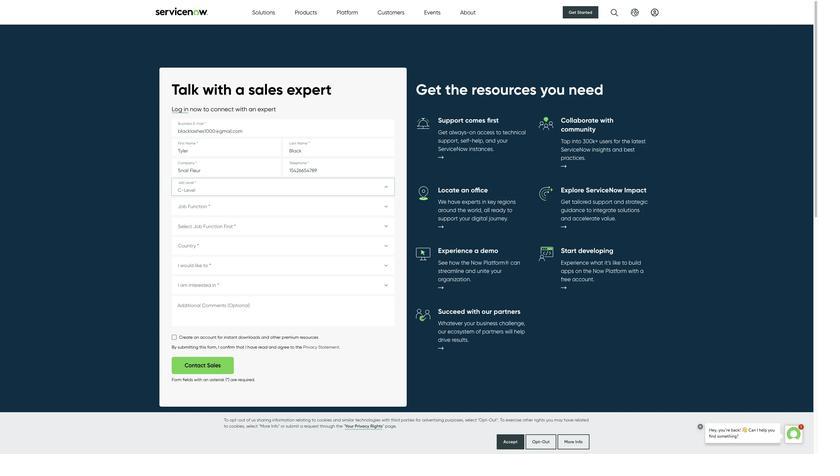 Task type: locate. For each thing, give the bounding box(es) containing it.
get tailored support and strategic guidance to integrate solutions and accelerate value.
[[562, 199, 648, 222]]

select left "opt-
[[466, 417, 477, 422]]

1 horizontal spatial platform
[[606, 268, 627, 274]]

technologies
[[356, 417, 381, 422]]

support down around
[[439, 215, 458, 222]]

0 vertical spatial platform
[[337, 9, 358, 16]]

privacy
[[303, 345, 318, 350], [355, 423, 370, 429]]

contact
[[185, 362, 206, 369]]

1 horizontal spatial i
[[246, 345, 247, 350]]

contact sales button
[[172, 357, 234, 374]]

opt-
[[533, 439, 543, 445]]

platform inside experience what it's like to build apps on the now platform with a free account.
[[606, 268, 627, 274]]

experience
[[439, 247, 473, 255], [562, 259, 590, 266]]

best
[[624, 146, 636, 153]]

see
[[439, 259, 448, 266]]

get for get always-on access to technical support, self-help, and your servicenow instances.
[[439, 129, 448, 136]]

experience what it's like to build apps on the now platform with a free account.
[[562, 259, 644, 283]]

1 vertical spatial partners
[[483, 329, 504, 335]]

1 horizontal spatial privacy
[[355, 423, 370, 429]]

a down relating
[[300, 424, 303, 429]]

and left unite
[[466, 268, 476, 274]]

2 " from the left
[[383, 424, 384, 429]]

0 horizontal spatial privacy
[[303, 345, 318, 350]]

accept button
[[497, 435, 525, 450]]

"opt-
[[478, 417, 490, 422]]

1 vertical spatial you
[[547, 417, 554, 422]]

privacy left statement
[[303, 345, 318, 350]]

you inside "to opt-out of us sharing information relating to cookies and similar technologies with third parties for advertising purposes, select "opt-out".  to exercise other rights you may have related to cookies, select "more info" or submit a request through the ""
[[547, 417, 554, 422]]

0 vertical spatial of
[[476, 329, 481, 335]]

0 vertical spatial experience
[[439, 247, 473, 255]]

on inside get always-on access to technical support, self-help, and your servicenow instances.
[[470, 129, 476, 136]]

locate
[[439, 186, 460, 194]]

with
[[203, 80, 232, 99], [236, 106, 247, 113], [601, 116, 614, 125], [629, 268, 639, 274], [467, 307, 481, 316], [194, 377, 202, 382], [382, 417, 390, 422]]

1 horizontal spatial on
[[576, 268, 582, 274]]

request
[[304, 424, 319, 429]]

i right that
[[246, 345, 247, 350]]

1 horizontal spatial support
[[593, 199, 613, 205]]

impact
[[625, 186, 647, 194]]

Company text field
[[172, 159, 281, 176]]

1 horizontal spatial "
[[383, 424, 384, 429]]

partners up challenge,
[[494, 307, 521, 316]]

0 horizontal spatial our
[[439, 329, 447, 335]]

have up around
[[448, 199, 461, 205]]

advertising
[[422, 417, 444, 422]]

help,
[[472, 137, 485, 144]]

to right now
[[203, 106, 209, 113]]

get for get tailored support and strategic guidance to integrate solutions and accelerate value.
[[562, 199, 571, 205]]

1 horizontal spatial other
[[523, 417, 534, 422]]

have right may
[[564, 417, 574, 422]]

value.
[[602, 215, 617, 222]]

1 vertical spatial of
[[247, 417, 251, 422]]

info
[[576, 439, 583, 445]]

support up 'integrate'
[[593, 199, 613, 205]]

to right 'like'
[[623, 259, 628, 266]]

servicenow down into
[[562, 146, 591, 153]]

a inside "to opt-out of us sharing information relating to cookies and similar technologies with third parties for advertising purposes, select "opt-out".  to exercise other rights you may have related to cookies, select "more info" or submit a request through the ""
[[300, 424, 303, 429]]

now up unite
[[471, 259, 483, 266]]

1 horizontal spatial resources
[[472, 80, 537, 99]]

First Name text field
[[172, 139, 281, 156]]

0 horizontal spatial of
[[247, 417, 251, 422]]

account.
[[573, 276, 595, 283]]

servicenow down support,
[[439, 146, 468, 152]]

the inside "we have experts in key regions around the world, all ready to support your digital journey."
[[458, 207, 466, 213]]

0 horizontal spatial experience
[[439, 247, 473, 255]]

1 vertical spatial on
[[576, 268, 582, 274]]

" left page.
[[383, 424, 384, 429]]

get for get started
[[569, 10, 577, 15]]

1 vertical spatial for
[[218, 335, 223, 340]]

rights
[[371, 423, 383, 429]]

0 vertical spatial our
[[482, 307, 493, 316]]

have
[[448, 199, 461, 205], [248, 345, 258, 350], [564, 417, 574, 422]]

locate an office
[[439, 186, 488, 194]]

0 vertical spatial in
[[184, 106, 189, 113]]

0 vertical spatial other
[[271, 335, 281, 340]]

0 vertical spatial now
[[471, 259, 483, 266]]

1 vertical spatial support
[[439, 215, 458, 222]]

for right the users
[[614, 138, 621, 144]]

read
[[259, 345, 268, 350]]

a up the "log in now to connect with an expert"
[[236, 80, 245, 99]]

sales
[[249, 80, 283, 99]]

with inside "to opt-out of us sharing information relating to cookies and similar technologies with third parties for advertising purposes, select "opt-out".  to exercise other rights you may have related to cookies, select "more info" or submit a request through the ""
[[382, 417, 390, 422]]

0 vertical spatial you
[[541, 80, 566, 99]]

1 horizontal spatial in
[[483, 199, 487, 205]]

with up page.
[[382, 417, 390, 422]]

1 vertical spatial platform
[[606, 268, 627, 274]]

" down similar
[[344, 424, 345, 429]]

0 vertical spatial expert
[[287, 80, 332, 99]]

2 vertical spatial have
[[564, 417, 574, 422]]

the inside tap into 300k+ users for the latest servicenow insights and best practices.
[[623, 138, 631, 144]]

explore
[[562, 186, 585, 194]]

with up the users
[[601, 116, 614, 125]]

experience up "apps"
[[562, 259, 590, 266]]

to left cookies,
[[224, 424, 228, 429]]

of left us
[[247, 417, 251, 422]]

cookies,
[[229, 424, 245, 429]]

an left asterisk
[[204, 377, 209, 382]]

our inside whatever your business challenge, our ecosystem of partners will help drive results.
[[439, 329, 447, 335]]

servicenow inside get always-on access to technical support, self-help, and your servicenow instances.
[[439, 146, 468, 152]]

out
[[543, 439, 550, 445]]

1 vertical spatial now
[[594, 268, 605, 274]]

have down 'downloads'
[[248, 345, 258, 350]]

events
[[425, 9, 441, 16]]

0 vertical spatial support
[[593, 199, 613, 205]]

and inside see how the now platform® can streamline and unite your organization.
[[466, 268, 476, 274]]

connect
[[211, 106, 234, 113]]

an
[[249, 106, 256, 113], [462, 186, 470, 194], [194, 335, 199, 340], [204, 377, 209, 382]]

1 horizontal spatial our
[[482, 307, 493, 316]]

to right out".
[[501, 417, 505, 422]]

servicenow image
[[155, 7, 209, 15]]

and
[[486, 137, 496, 144], [613, 146, 623, 153], [615, 199, 625, 205], [562, 215, 572, 222], [466, 268, 476, 274], [262, 335, 269, 340], [269, 345, 277, 350], [333, 417, 341, 422]]

0 vertical spatial privacy
[[303, 345, 318, 350]]

to inside experience what it's like to build apps on the now platform with a free account.
[[623, 259, 628, 266]]

get started
[[569, 10, 593, 15]]

other up the agree
[[271, 335, 281, 340]]

experience up how
[[439, 247, 473, 255]]

other inside "to opt-out of us sharing information relating to cookies and similar technologies with third parties for advertising purposes, select "opt-out".  to exercise other rights you may have related to cookies, select "more info" or submit a request through the ""
[[523, 417, 534, 422]]

and down access
[[486, 137, 496, 144]]

1 horizontal spatial to
[[501, 417, 505, 422]]

in inside "we have experts in key regions around the world, all ready to support your digital journey."
[[483, 199, 487, 205]]

cookies
[[317, 417, 332, 422]]

with down build
[[629, 268, 639, 274]]

and up solutions
[[615, 199, 625, 205]]

your down world,
[[460, 215, 471, 222]]

0 horizontal spatial now
[[471, 259, 483, 266]]

and inside tap into 300k+ users for the latest servicenow insights and best practices.
[[613, 146, 623, 153]]

and left best
[[613, 146, 623, 153]]

of
[[476, 329, 481, 335], [247, 417, 251, 422]]

get inside get tailored support and strategic guidance to integrate solutions and accelerate value.
[[562, 199, 571, 205]]

2 horizontal spatial have
[[564, 417, 574, 422]]

to down regions
[[508, 207, 513, 213]]

for right parties
[[416, 417, 421, 422]]

your down platform®
[[491, 268, 502, 274]]

experience inside experience what it's like to build apps on the now platform with a free account.
[[562, 259, 590, 266]]

succeed with our partners
[[439, 307, 521, 316]]

whatever your business challenge, our ecosystem of partners will help drive results.
[[439, 320, 526, 343]]

0 vertical spatial select
[[466, 417, 477, 422]]

of down business
[[476, 329, 481, 335]]

page.
[[385, 424, 397, 429]]

experience for experience what it's like to build apps on the now platform with a free account.
[[562, 259, 590, 266]]

and left similar
[[333, 417, 341, 422]]

2 vertical spatial for
[[416, 417, 421, 422]]

0 horizontal spatial on
[[470, 129, 476, 136]]

third
[[391, 417, 400, 422]]

explore servicenow impact
[[562, 186, 647, 194]]

integrate
[[594, 207, 617, 213]]

servicenow
[[439, 146, 468, 152], [562, 146, 591, 153], [587, 186, 623, 194]]

our up business
[[482, 307, 493, 316]]

get always-on access to technical support, self-help, and your servicenow instances.
[[439, 129, 526, 152]]

to up the accelerate
[[587, 207, 592, 213]]

out
[[239, 417, 246, 422]]

Telephone telephone field
[[283, 159, 395, 176]]

1 vertical spatial our
[[439, 329, 447, 335]]

to left opt-
[[224, 417, 229, 422]]

users
[[600, 138, 613, 144]]

get inside get always-on access to technical support, self-help, and your servicenow instances.
[[439, 129, 448, 136]]

i right form,
[[219, 345, 220, 350]]

more info button
[[558, 435, 590, 450]]

now down the what
[[594, 268, 605, 274]]

ready
[[492, 207, 506, 213]]

the inside see how the now platform® can streamline and unite your organization.
[[462, 259, 470, 266]]

in right 'log'
[[184, 106, 189, 113]]

0 horizontal spatial platform
[[337, 9, 358, 16]]

technical
[[503, 129, 526, 136]]

tap into 300k+ users for the latest servicenow insights and best practices.
[[562, 138, 646, 161]]

1 vertical spatial other
[[523, 417, 534, 422]]

to
[[224, 417, 229, 422], [501, 417, 505, 422]]

1 vertical spatial experience
[[562, 259, 590, 266]]

privacy down 'technologies'
[[355, 423, 370, 429]]

0 horizontal spatial in
[[184, 106, 189, 113]]

start
[[562, 247, 577, 255]]

support
[[439, 116, 464, 125]]

with inside experience what it's like to build apps on the now platform with a free account.
[[629, 268, 639, 274]]

0 horizontal spatial for
[[218, 335, 223, 340]]

accept
[[504, 439, 518, 445]]

and up the read at the bottom left
[[262, 335, 269, 340]]

account
[[200, 335, 217, 340]]

solutions button
[[252, 8, 275, 16]]

0 horizontal spatial i
[[219, 345, 220, 350]]

form,
[[208, 345, 217, 350]]

our up drive in the right bottom of the page
[[439, 329, 447, 335]]

exercise
[[506, 417, 522, 422]]

1 vertical spatial in
[[483, 199, 487, 205]]

1 horizontal spatial for
[[416, 417, 421, 422]]

to
[[203, 106, 209, 113], [497, 129, 502, 136], [508, 207, 513, 213], [587, 207, 592, 213], [623, 259, 628, 266], [291, 345, 295, 350], [312, 417, 316, 422], [224, 424, 228, 429]]

required.
[[238, 377, 256, 382]]

0 vertical spatial for
[[614, 138, 621, 144]]

your inside get always-on access to technical support, self-help, and your servicenow instances.
[[497, 137, 508, 144]]

0 vertical spatial have
[[448, 199, 461, 205]]

on inside experience what it's like to build apps on the now platform with a free account.
[[576, 268, 582, 274]]

0 horizontal spatial expert
[[258, 106, 276, 113]]

0 horizontal spatial "
[[344, 424, 345, 429]]

0 horizontal spatial support
[[439, 215, 458, 222]]

Last Name text field
[[283, 139, 395, 156]]

in left key
[[483, 199, 487, 205]]

1 vertical spatial select
[[246, 424, 258, 429]]

business
[[477, 320, 498, 327]]

0 horizontal spatial select
[[246, 424, 258, 429]]

1 horizontal spatial have
[[448, 199, 461, 205]]

2 horizontal spatial for
[[614, 138, 621, 144]]

1 " from the left
[[344, 424, 345, 429]]

None text field
[[172, 297, 395, 327]]

tailored
[[573, 199, 592, 205]]

on up help,
[[470, 129, 476, 136]]

confirm
[[221, 345, 235, 350]]

0 horizontal spatial have
[[248, 345, 258, 350]]

results.
[[452, 337, 469, 343]]

your up ecosystem
[[465, 320, 476, 327]]

agree
[[278, 345, 290, 350]]

now
[[190, 106, 202, 113]]

select down us
[[246, 424, 258, 429]]

an right create
[[194, 335, 199, 340]]

0 vertical spatial on
[[470, 129, 476, 136]]

for left instant
[[218, 335, 223, 340]]

resources
[[472, 80, 537, 99], [300, 335, 319, 340]]

developing
[[579, 247, 614, 255]]

1 vertical spatial resources
[[300, 335, 319, 340]]

platform®
[[484, 259, 510, 266]]

your down technical
[[497, 137, 508, 144]]

other left rights
[[523, 417, 534, 422]]

drive
[[439, 337, 451, 343]]

servicenow up get tailored support and strategic guidance to integrate solutions and accelerate value. in the right of the page
[[587, 186, 623, 194]]

1 horizontal spatial select
[[466, 417, 477, 422]]

to right access
[[497, 129, 502, 136]]

0 horizontal spatial resources
[[300, 335, 319, 340]]

it's
[[605, 259, 612, 266]]

1 horizontal spatial of
[[476, 329, 481, 335]]

digital
[[472, 215, 488, 222]]

partners
[[494, 307, 521, 316], [483, 329, 504, 335]]

on up account. at bottom
[[576, 268, 582, 274]]

go to servicenow account image
[[652, 8, 659, 16]]

partners down business
[[483, 329, 504, 335]]

0 horizontal spatial to
[[224, 417, 229, 422]]

Business E-mail text field
[[172, 119, 395, 137]]

your inside "we have experts in key regions around the world, all ready to support your digital journey."
[[460, 215, 471, 222]]

support inside "we have experts in key regions around the world, all ready to support your digital journey."
[[439, 215, 458, 222]]

challenge,
[[500, 320, 526, 327]]

1 horizontal spatial now
[[594, 268, 605, 274]]

a down build
[[641, 268, 644, 274]]

1 horizontal spatial experience
[[562, 259, 590, 266]]



Task type: vqa. For each thing, say whether or not it's contained in the screenshot.


Task type: describe. For each thing, give the bounding box(es) containing it.
with up business
[[467, 307, 481, 316]]

by submitting this form, i confirm that i have read and agree to the privacy statement .
[[172, 345, 340, 350]]

key
[[488, 199, 497, 205]]

streamline
[[439, 268, 465, 274]]

the inside "to opt-out of us sharing information relating to cookies and similar technologies with third parties for advertising purposes, select "opt-out".  to exercise other rights you may have related to cookies, select "more info" or submit a request through the ""
[[336, 424, 343, 429]]

to inside get tailored support and strategic guidance to integrate solutions and accelerate value.
[[587, 207, 592, 213]]

an down talk with a sales expert
[[249, 106, 256, 113]]

0 horizontal spatial other
[[271, 335, 281, 340]]

" inside "to opt-out of us sharing information relating to cookies and similar technologies with third parties for advertising purposes, select "opt-out".  to exercise other rights you may have related to cookies, select "more info" or submit a request through the ""
[[344, 424, 345, 429]]

your inside see how the now platform® can streamline and unite your organization.
[[491, 268, 502, 274]]

with right fields
[[194, 377, 202, 382]]

1 vertical spatial have
[[248, 345, 258, 350]]

with up connect
[[203, 80, 232, 99]]

log in now to connect with an expert
[[172, 106, 276, 113]]

of inside "to opt-out of us sharing information relating to cookies and similar technologies with third parties for advertising purposes, select "opt-out".  to exercise other rights you may have related to cookies, select "more info" or submit a request through the ""
[[247, 417, 251, 422]]

servicenow inside tap into 300k+ users for the latest servicenow insights and best practices.
[[562, 146, 591, 153]]

asterisk
[[210, 377, 225, 382]]

a inside experience what it's like to build apps on the now platform with a free account.
[[641, 268, 644, 274]]

1 i from the left
[[219, 345, 220, 350]]

your privacy rights " page.
[[345, 423, 397, 429]]

may
[[555, 417, 563, 422]]

support inside get tailored support and strategic guidance to integrate solutions and accelerate value.
[[593, 199, 613, 205]]

opt-out button
[[526, 435, 557, 450]]

this
[[200, 345, 206, 350]]

get for get the resources you need
[[416, 80, 442, 99]]

experience for experience a demo
[[439, 247, 473, 255]]

started
[[578, 10, 593, 15]]

tap
[[562, 138, 571, 144]]

instant
[[224, 335, 238, 340]]

with right connect
[[236, 106, 247, 113]]

a left the demo
[[475, 247, 479, 255]]

"more
[[259, 424, 270, 429]]

1 vertical spatial expert
[[258, 106, 276, 113]]

more info
[[565, 439, 583, 445]]

talk
[[172, 80, 199, 99]]

rights
[[535, 417, 546, 422]]

unite
[[478, 268, 490, 274]]

submitting
[[178, 345, 199, 350]]

0 vertical spatial partners
[[494, 307, 521, 316]]

for inside tap into 300k+ users for the latest servicenow insights and best practices.
[[614, 138, 621, 144]]

ecosystem
[[448, 329, 475, 335]]

world,
[[468, 207, 483, 213]]

solutions
[[252, 9, 275, 16]]

partners inside whatever your business challenge, our ecosystem of partners will help drive results.
[[483, 329, 504, 335]]

to up request at the bottom
[[312, 417, 316, 422]]

sales
[[207, 362, 221, 369]]

around
[[439, 207, 457, 213]]

succeed
[[439, 307, 466, 316]]

information
[[273, 417, 295, 422]]

to right the agree
[[291, 345, 295, 350]]

2 i from the left
[[246, 345, 247, 350]]

support comes first
[[439, 116, 499, 125]]

have inside "we have experts in key regions around the world, all ready to support your digital journey."
[[448, 199, 461, 205]]

opt-
[[230, 417, 239, 422]]

platform button
[[337, 8, 358, 16]]

log
[[172, 106, 182, 113]]

and right the read at the bottom left
[[269, 345, 277, 350]]

now inside see how the now platform® can streamline and unite your organization.
[[471, 259, 483, 266]]

opt-out
[[533, 439, 550, 445]]

out".
[[490, 417, 500, 422]]

purposes,
[[445, 417, 465, 422]]

downloads
[[239, 335, 260, 340]]

related
[[575, 417, 589, 422]]

help
[[515, 329, 526, 335]]

we have experts in key regions around the world, all ready to support your digital journey.
[[439, 199, 516, 222]]

2 to from the left
[[501, 417, 505, 422]]

events button
[[425, 8, 441, 16]]

and down 'guidance' at the right of the page
[[562, 215, 572, 222]]

get the resources you need
[[416, 80, 604, 99]]

now inside experience what it's like to build apps on the now platform with a free account.
[[594, 268, 605, 274]]

create an account for instant downloads and other premium resources
[[179, 335, 319, 340]]

customers button
[[378, 8, 405, 16]]

into
[[572, 138, 582, 144]]

need
[[569, 80, 604, 99]]

solutions
[[618, 207, 640, 213]]

like
[[613, 259, 621, 266]]

have inside "to opt-out of us sharing information relating to cookies and similar technologies with third parties for advertising purposes, select "opt-out".  to exercise other rights you may have related to cookies, select "more info" or submit a request through the ""
[[564, 417, 574, 422]]

create
[[179, 335, 193, 340]]

community
[[562, 125, 596, 133]]

premium
[[282, 335, 299, 340]]

parties
[[401, 417, 415, 422]]

get started link
[[563, 6, 599, 18]]

1 horizontal spatial expert
[[287, 80, 332, 99]]

for inside "to opt-out of us sharing information relating to cookies and similar technologies with third parties for advertising purposes, select "opt-out".  to exercise other rights you may have related to cookies, select "more info" or submit a request through the ""
[[416, 417, 421, 422]]

to inside "we have experts in key regions around the world, all ready to support your digital journey."
[[508, 207, 513, 213]]

demo
[[481, 247, 499, 255]]

your inside whatever your business challenge, our ecosystem of partners will help drive results.
[[465, 320, 476, 327]]

of inside whatever your business challenge, our ecosystem of partners will help drive results.
[[476, 329, 481, 335]]

.
[[339, 345, 340, 350]]

with inside collaborate with community
[[601, 116, 614, 125]]

statement
[[319, 345, 339, 350]]

fields
[[183, 377, 193, 382]]

0 vertical spatial resources
[[472, 80, 537, 99]]

or
[[281, 424, 285, 429]]

about
[[461, 9, 476, 16]]

" inside your privacy rights " page.
[[383, 424, 384, 429]]

collaborate with community
[[562, 116, 614, 133]]

more
[[565, 439, 575, 445]]

log in link
[[172, 106, 189, 113]]

products button
[[295, 8, 317, 16]]

submit
[[286, 424, 299, 429]]

whatever
[[439, 320, 463, 327]]

300k+
[[583, 138, 599, 144]]

1 to from the left
[[224, 417, 229, 422]]

regions
[[498, 199, 516, 205]]

we
[[439, 199, 447, 205]]

and inside "to opt-out of us sharing information relating to cookies and similar technologies with third parties for advertising purposes, select "opt-out".  to exercise other rights you may have related to cookies, select "more info" or submit a request through the ""
[[333, 417, 341, 422]]

and inside get always-on access to technical support, self-help, and your servicenow instances.
[[486, 137, 496, 144]]

collaborate
[[562, 116, 599, 125]]

1 vertical spatial privacy
[[355, 423, 370, 429]]

contact sales
[[185, 362, 221, 369]]

will
[[505, 329, 513, 335]]

through
[[320, 424, 335, 429]]

that
[[236, 345, 245, 350]]

an up experts
[[462, 186, 470, 194]]

to inside get always-on access to technical support, self-help, and your servicenow instances.
[[497, 129, 502, 136]]

info"
[[271, 424, 280, 429]]

the inside experience what it's like to build apps on the now platform with a free account.
[[584, 268, 592, 274]]

build
[[629, 259, 642, 266]]

relating
[[296, 417, 311, 422]]

experience a demo
[[439, 247, 499, 255]]

what
[[591, 259, 604, 266]]

all
[[484, 207, 490, 213]]



